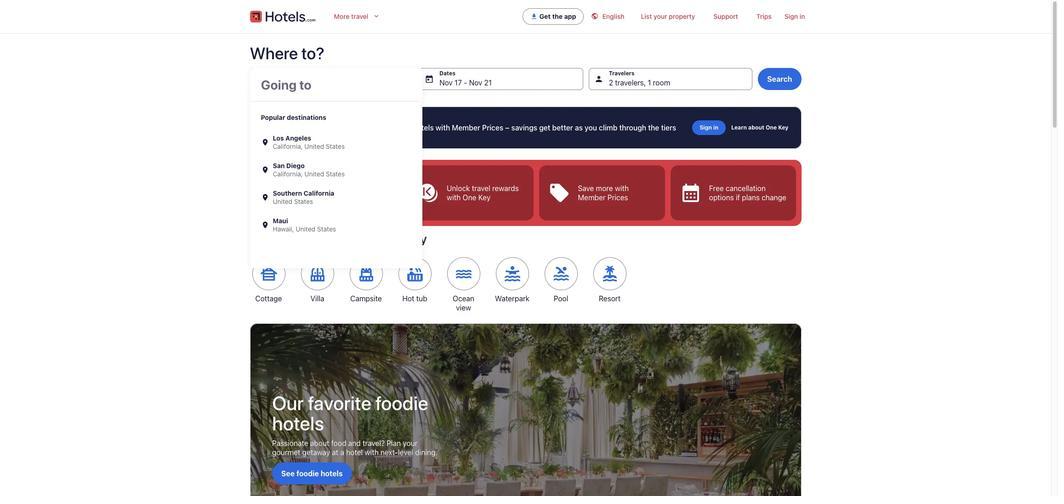 Task type: vqa. For each thing, say whether or not it's contained in the screenshot.
19 associated with 19 button to the bottom
no



Task type: locate. For each thing, give the bounding box(es) containing it.
tub
[[417, 295, 428, 303]]

you
[[585, 124, 597, 132]]

united right hawaii,
[[296, 225, 316, 233]]

stay inside find and book your perfect stay
[[316, 193, 340, 208]]

ocean
[[453, 295, 475, 303]]

through
[[620, 124, 647, 132]]

your inside our favorite foodie hotels passionate about food and travel? plan your gourmet getaway at a hotel with next-level dining.
[[403, 440, 418, 448]]

1 horizontal spatial key
[[779, 124, 789, 131]]

hawaii,
[[273, 225, 294, 233]]

rewards
[[492, 184, 519, 193]]

0 vertical spatial key
[[779, 124, 789, 131]]

1 horizontal spatial the
[[648, 124, 660, 132]]

learn
[[732, 124, 747, 131]]

change
[[762, 194, 786, 202]]

1 vertical spatial and
[[348, 440, 361, 448]]

get
[[539, 124, 551, 132]]

1 vertical spatial the
[[648, 124, 660, 132]]

1 vertical spatial california,
[[273, 170, 303, 178]]

0 horizontal spatial in
[[714, 124, 719, 131]]

sign right trips
[[785, 12, 798, 20]]

our favorite foodie hotels main content
[[0, 33, 1052, 497]]

1 vertical spatial member
[[578, 194, 606, 202]]

united up california
[[305, 170, 324, 178]]

0 vertical spatial sign
[[785, 12, 798, 20]]

the right get
[[553, 12, 563, 20]]

1 horizontal spatial member
[[578, 194, 606, 202]]

sign in for sign in "dropdown button"
[[785, 12, 805, 20]]

your right book
[[355, 178, 381, 193]]

0 vertical spatial and
[[300, 178, 321, 193]]

in inside the sign in link
[[714, 124, 719, 131]]

1 horizontal spatial more
[[596, 184, 613, 193]]

nov 17 - nov 21
[[440, 79, 492, 87]]

2 travelers, 1 room
[[609, 79, 671, 87]]

room
[[653, 79, 671, 87]]

Going to text field
[[250, 68, 422, 101]]

small image left southern
[[261, 194, 269, 202]]

states down find and book your perfect stay
[[317, 225, 336, 233]]

save for save more with member prices
[[578, 184, 594, 193]]

states inside southern california united states
[[294, 198, 313, 206]]

1 vertical spatial one
[[463, 194, 476, 202]]

nov
[[440, 79, 453, 87], [469, 79, 483, 87]]

one right learn
[[766, 124, 777, 131]]

free cancellation options if plans change
[[709, 184, 786, 202]]

1 horizontal spatial in
[[800, 12, 805, 20]]

small image left san
[[261, 166, 269, 174]]

0 horizontal spatial foodie
[[296, 470, 319, 478]]

1 vertical spatial more
[[596, 184, 613, 193]]

in inside sign in "dropdown button"
[[800, 12, 805, 20]]

ocean view
[[453, 295, 475, 312]]

0 horizontal spatial travel
[[351, 12, 368, 20]]

1 vertical spatial favorite
[[308, 392, 371, 415]]

0 vertical spatial stay
[[316, 193, 340, 208]]

0 vertical spatial member
[[452, 124, 481, 132]]

sign in
[[785, 12, 805, 20], [700, 124, 719, 131]]

0 horizontal spatial sign
[[700, 124, 712, 131]]

pool button
[[542, 258, 580, 304]]

dine under a verdant mosaic of plant life in the city. image
[[250, 324, 802, 497]]

in right trips
[[800, 12, 805, 20]]

in left learn
[[714, 124, 719, 131]]

new
[[331, 231, 355, 246]]

more
[[334, 12, 350, 20]]

find and book your perfect stay
[[272, 178, 381, 208]]

0 vertical spatial prices
[[482, 124, 504, 132]]

trips link
[[748, 7, 781, 26]]

sign inside "dropdown button"
[[785, 12, 798, 20]]

1 horizontal spatial about
[[749, 124, 765, 131]]

list your property link
[[632, 7, 705, 26]]

california, down diego on the left
[[273, 170, 303, 178]]

nov 17 - nov 21 button
[[419, 68, 583, 90]]

dining.
[[415, 449, 438, 457]]

in
[[800, 12, 805, 20], [714, 124, 719, 131]]

small image left maui at the left
[[261, 221, 269, 229]]

1 horizontal spatial and
[[348, 440, 361, 448]]

1 california, from the top
[[273, 143, 303, 150]]

small image for maui hawaii, united states
[[261, 221, 269, 229]]

and inside find and book your perfect stay
[[300, 178, 321, 193]]

popular destinations
[[261, 114, 326, 121]]

hotels
[[413, 124, 434, 132], [272, 412, 324, 435], [321, 470, 343, 478]]

1 vertical spatial save
[[578, 184, 594, 193]]

passionate
[[272, 440, 308, 448]]

more travel
[[334, 12, 368, 20]]

foodie
[[375, 392, 428, 415], [296, 470, 319, 478]]

learn about one key
[[732, 124, 789, 131]]

waterpark button
[[494, 258, 531, 304]]

1 vertical spatial foodie
[[296, 470, 319, 478]]

united down angeles
[[305, 143, 324, 150]]

maui hawaii, united states
[[273, 217, 336, 233]]

nov right -
[[469, 79, 483, 87]]

hotels down at
[[321, 470, 343, 478]]

more
[[336, 124, 354, 132], [596, 184, 613, 193]]

foodie up plan
[[375, 392, 428, 415]]

about
[[749, 124, 765, 131], [310, 440, 329, 448]]

travel inside dropdown button
[[351, 12, 368, 20]]

see foodie hotels
[[281, 470, 343, 478]]

favorite right new
[[357, 231, 400, 246]]

1 horizontal spatial one
[[766, 124, 777, 131]]

a
[[340, 449, 344, 457]]

0 horizontal spatial more
[[336, 124, 354, 132]]

stay
[[316, 193, 340, 208], [403, 231, 427, 246]]

states
[[326, 143, 345, 150], [326, 170, 345, 178], [294, 198, 313, 206], [317, 225, 336, 233]]

1 horizontal spatial nov
[[469, 79, 483, 87]]

0 horizontal spatial stay
[[316, 193, 340, 208]]

0 horizontal spatial about
[[310, 440, 329, 448]]

states up california
[[326, 170, 345, 178]]

hotels right the 100,000
[[413, 124, 434, 132]]

small image for san diego california, united states
[[261, 166, 269, 174]]

1 horizontal spatial prices
[[608, 194, 628, 202]]

gourmet
[[272, 449, 300, 457]]

2 california, from the top
[[273, 170, 303, 178]]

california, inside the san diego california, united states
[[273, 170, 303, 178]]

united down southern
[[273, 198, 293, 206]]

1 horizontal spatial save
[[578, 184, 594, 193]]

sign in right trips
[[785, 12, 805, 20]]

and inside our favorite foodie hotels passionate about food and travel? plan your gourmet getaway at a hotel with next-level dining.
[[348, 440, 361, 448]]

1
[[648, 79, 651, 87]]

1 vertical spatial sign
[[700, 124, 712, 131]]

property
[[669, 12, 696, 20]]

nov left 17
[[440, 79, 453, 87]]

0 horizontal spatial key
[[478, 194, 491, 202]]

southern california united states
[[273, 189, 334, 206]]

pool
[[554, 295, 569, 303]]

sign in inside our favorite foodie hotels main content
[[700, 124, 719, 131]]

1 horizontal spatial sign
[[785, 12, 798, 20]]

save 10% or more on over 100,000 hotels with member prices – savings get better as you climb through the tiers
[[292, 124, 677, 132]]

destinations
[[287, 114, 326, 121]]

in for sign in "dropdown button"
[[800, 12, 805, 20]]

favorite up "food"
[[308, 392, 371, 415]]

0 horizontal spatial save
[[292, 124, 309, 132]]

states down or
[[326, 143, 345, 150]]

california,
[[273, 143, 303, 150], [273, 170, 303, 178]]

0 horizontal spatial the
[[553, 12, 563, 20]]

diego
[[286, 162, 305, 170]]

travel right more
[[351, 12, 368, 20]]

discover your new favorite stay
[[250, 231, 427, 246]]

sign left learn
[[700, 124, 712, 131]]

travel?
[[363, 440, 385, 448]]

united
[[305, 143, 324, 150], [305, 170, 324, 178], [273, 198, 293, 206], [296, 225, 316, 233]]

0 vertical spatial foodie
[[375, 392, 428, 415]]

with inside our favorite foodie hotels passionate about food and travel? plan your gourmet getaway at a hotel with next-level dining.
[[365, 449, 379, 457]]

perfect
[[272, 193, 313, 208]]

sign inside our favorite foodie hotels main content
[[700, 124, 712, 131]]

travel inside unlock travel rewards with one key
[[472, 184, 490, 193]]

0 vertical spatial sign in
[[785, 12, 805, 20]]

1 vertical spatial about
[[310, 440, 329, 448]]

1 horizontal spatial travel
[[472, 184, 490, 193]]

level
[[398, 449, 413, 457]]

prices
[[482, 124, 504, 132], [608, 194, 628, 202]]

one down unlock
[[463, 194, 476, 202]]

cottage button
[[250, 258, 288, 304]]

hotels up passionate at the bottom left
[[272, 412, 324, 435]]

0 vertical spatial in
[[800, 12, 805, 20]]

california, inside 'los angeles california, united states'
[[273, 143, 303, 150]]

2
[[609, 79, 613, 87]]

hotels inside our favorite foodie hotels passionate about food and travel? plan your gourmet getaway at a hotel with next-level dining.
[[272, 412, 324, 435]]

cancellation
[[726, 184, 766, 193]]

free
[[709, 184, 724, 193]]

small image left 'english'
[[592, 12, 599, 20]]

0 vertical spatial california,
[[273, 143, 303, 150]]

1 horizontal spatial sign in
[[785, 12, 805, 20]]

states inside maui hawaii, united states
[[317, 225, 336, 233]]

one
[[766, 124, 777, 131], [463, 194, 476, 202]]

better
[[553, 124, 573, 132]]

hotel
[[346, 449, 363, 457]]

key
[[779, 124, 789, 131], [478, 194, 491, 202]]

your up the level
[[403, 440, 418, 448]]

1 vertical spatial travel
[[472, 184, 490, 193]]

save
[[292, 124, 309, 132], [578, 184, 594, 193]]

small image
[[592, 12, 599, 20], [261, 138, 269, 147], [261, 166, 269, 174], [261, 194, 269, 202], [261, 221, 269, 229]]

about up getaway
[[310, 440, 329, 448]]

food
[[331, 440, 346, 448]]

your
[[654, 12, 668, 20], [355, 178, 381, 193], [303, 231, 328, 246], [403, 440, 418, 448]]

foodie right see
[[296, 470, 319, 478]]

1 vertical spatial in
[[714, 124, 719, 131]]

0 horizontal spatial one
[[463, 194, 476, 202]]

0 horizontal spatial and
[[300, 178, 321, 193]]

stay up hot tub button
[[403, 231, 427, 246]]

save inside save more with member prices
[[578, 184, 594, 193]]

sign in left learn
[[700, 124, 719, 131]]

about right learn
[[749, 124, 765, 131]]

1 vertical spatial stay
[[403, 231, 427, 246]]

more travel button
[[327, 7, 388, 26]]

1 vertical spatial prices
[[608, 194, 628, 202]]

3 out of 3 element
[[671, 166, 796, 221]]

sign in inside "dropdown button"
[[785, 12, 805, 20]]

0 horizontal spatial sign in
[[700, 124, 719, 131]]

the left tiers
[[648, 124, 660, 132]]

app
[[565, 12, 576, 20]]

0 vertical spatial save
[[292, 124, 309, 132]]

ocean view button
[[445, 258, 483, 313]]

and
[[300, 178, 321, 193], [348, 440, 361, 448]]

sign
[[785, 12, 798, 20], [700, 124, 712, 131]]

1 horizontal spatial foodie
[[375, 392, 428, 415]]

resort
[[599, 295, 621, 303]]

member inside save more with member prices
[[578, 194, 606, 202]]

0 vertical spatial travel
[[351, 12, 368, 20]]

stay up maui hawaii, united states
[[316, 193, 340, 208]]

0 horizontal spatial nov
[[440, 79, 453, 87]]

states down california
[[294, 198, 313, 206]]

1 vertical spatial key
[[478, 194, 491, 202]]

0 vertical spatial more
[[336, 124, 354, 132]]

or
[[327, 124, 335, 132]]

small image left los
[[261, 138, 269, 147]]

travel right unlock
[[472, 184, 490, 193]]

1 vertical spatial sign in
[[700, 124, 719, 131]]

1 vertical spatial hotels
[[272, 412, 324, 435]]

your right list
[[654, 12, 668, 20]]

2 vertical spatial hotels
[[321, 470, 343, 478]]

california, down los
[[273, 143, 303, 150]]

1 out of 3 element
[[408, 166, 534, 221]]

member
[[452, 124, 481, 132], [578, 194, 606, 202]]



Task type: describe. For each thing, give the bounding box(es) containing it.
1 nov from the left
[[440, 79, 453, 87]]

united inside southern california united states
[[273, 198, 293, 206]]

campsite
[[351, 295, 382, 303]]

learn about one key link
[[730, 120, 791, 135]]

0 vertical spatial about
[[749, 124, 765, 131]]

-
[[464, 79, 467, 87]]

to?
[[302, 43, 325, 63]]

support link
[[705, 7, 748, 26]]

savings
[[512, 124, 538, 132]]

0 vertical spatial favorite
[[357, 231, 400, 246]]

waterpark
[[495, 295, 530, 303]]

california, for diego
[[273, 170, 303, 178]]

our
[[272, 392, 304, 415]]

with inside unlock travel rewards with one key
[[447, 194, 461, 202]]

21
[[484, 79, 492, 87]]

prices inside save more with member prices
[[608, 194, 628, 202]]

plans
[[742, 194, 760, 202]]

getaway
[[302, 449, 330, 457]]

more inside save more with member prices
[[596, 184, 613, 193]]

southern
[[273, 189, 302, 197]]

los angeles california, united states
[[273, 134, 345, 150]]

one inside unlock travel rewards with one key
[[463, 194, 476, 202]]

2 travelers, 1 room button
[[589, 68, 753, 90]]

0 vertical spatial hotels
[[413, 124, 434, 132]]

states inside the san diego california, united states
[[326, 170, 345, 178]]

0 horizontal spatial member
[[452, 124, 481, 132]]

your left new
[[303, 231, 328, 246]]

sign in button
[[781, 7, 809, 26]]

climb
[[599, 124, 618, 132]]

california, for angeles
[[273, 143, 303, 150]]

hotels logo image
[[250, 9, 316, 24]]

0 vertical spatial the
[[553, 12, 563, 20]]

villa
[[311, 295, 324, 303]]

united inside 'los angeles california, united states'
[[305, 143, 324, 150]]

the inside our favorite foodie hotels main content
[[648, 124, 660, 132]]

unlock travel rewards with one key
[[447, 184, 519, 202]]

2 out of 3 element
[[539, 166, 665, 221]]

your inside find and book your perfect stay
[[355, 178, 381, 193]]

sign for sign in "dropdown button"
[[785, 12, 798, 20]]

as
[[575, 124, 583, 132]]

over
[[366, 124, 381, 132]]

with inside save more with member prices
[[615, 184, 629, 193]]

0 vertical spatial one
[[766, 124, 777, 131]]

unlock
[[447, 184, 470, 193]]

sign in for the sign in link at the top right of the page
[[700, 124, 719, 131]]

favorite inside our favorite foodie hotels passionate about food and travel? plan your gourmet getaway at a hotel with next-level dining.
[[308, 392, 371, 415]]

where to?
[[250, 43, 325, 63]]

small image for los angeles california, united states
[[261, 138, 269, 147]]

key inside unlock travel rewards with one key
[[478, 194, 491, 202]]

1 horizontal spatial stay
[[403, 231, 427, 246]]

in for the sign in link at the top right of the page
[[714, 124, 719, 131]]

english button
[[584, 7, 632, 26]]

travel for more
[[351, 12, 368, 20]]

2 nov from the left
[[469, 79, 483, 87]]

get the app
[[540, 12, 576, 20]]

foodie inside our favorite foodie hotels passionate about food and travel? plan your gourmet getaway at a hotel with next-level dining.
[[375, 392, 428, 415]]

on
[[356, 124, 364, 132]]

download the app button image
[[531, 13, 538, 20]]

travel for unlock
[[472, 184, 490, 193]]

view
[[456, 304, 471, 312]]

save for save 10% or more on over 100,000 hotels with member prices – savings get better as you climb through the tiers
[[292, 124, 309, 132]]

california
[[304, 189, 334, 197]]

get
[[540, 12, 551, 20]]

see
[[281, 470, 295, 478]]

if
[[736, 194, 740, 202]]

support
[[714, 12, 739, 20]]

travelers,
[[615, 79, 646, 87]]

0 horizontal spatial prices
[[482, 124, 504, 132]]

about inside our favorite foodie hotels passionate about food and travel? plan your gourmet getaway at a hotel with next-level dining.
[[310, 440, 329, 448]]

campsite button
[[347, 258, 385, 304]]

english
[[603, 12, 625, 20]]

villa button
[[299, 258, 336, 304]]

angeles
[[286, 134, 311, 142]]

sign for the sign in link at the top right of the page
[[700, 124, 712, 131]]

get the app link
[[523, 8, 584, 25]]

see foodie hotels link
[[272, 463, 352, 485]]

options
[[709, 194, 734, 202]]

trips
[[757, 12, 772, 20]]

hot tub
[[403, 295, 428, 303]]

maui
[[273, 217, 288, 225]]

next-
[[381, 449, 398, 457]]

united inside maui hawaii, united states
[[296, 225, 316, 233]]

states inside 'los angeles california, united states'
[[326, 143, 345, 150]]

small image inside english button
[[592, 12, 599, 20]]

sign in link
[[693, 120, 726, 135]]

save more with member prices
[[578, 184, 629, 202]]

discover
[[250, 231, 300, 246]]

los
[[273, 134, 284, 142]]

–
[[505, 124, 510, 132]]

united inside the san diego california, united states
[[305, 170, 324, 178]]

book
[[324, 178, 352, 193]]

our favorite foodie hotels passionate about food and travel? plan your gourmet getaway at a hotel with next-level dining.
[[272, 392, 438, 457]]

at
[[332, 449, 338, 457]]

list
[[641, 12, 652, 20]]

list your property
[[641, 12, 696, 20]]

tiers
[[661, 124, 677, 132]]

popular
[[261, 114, 285, 121]]

hot
[[403, 295, 415, 303]]

resort button
[[591, 258, 629, 304]]

hot tub button
[[396, 258, 434, 304]]

small image for southern california united states
[[261, 194, 269, 202]]

cottage
[[255, 295, 282, 303]]

17
[[455, 79, 462, 87]]

find
[[272, 178, 297, 193]]

where
[[250, 43, 298, 63]]



